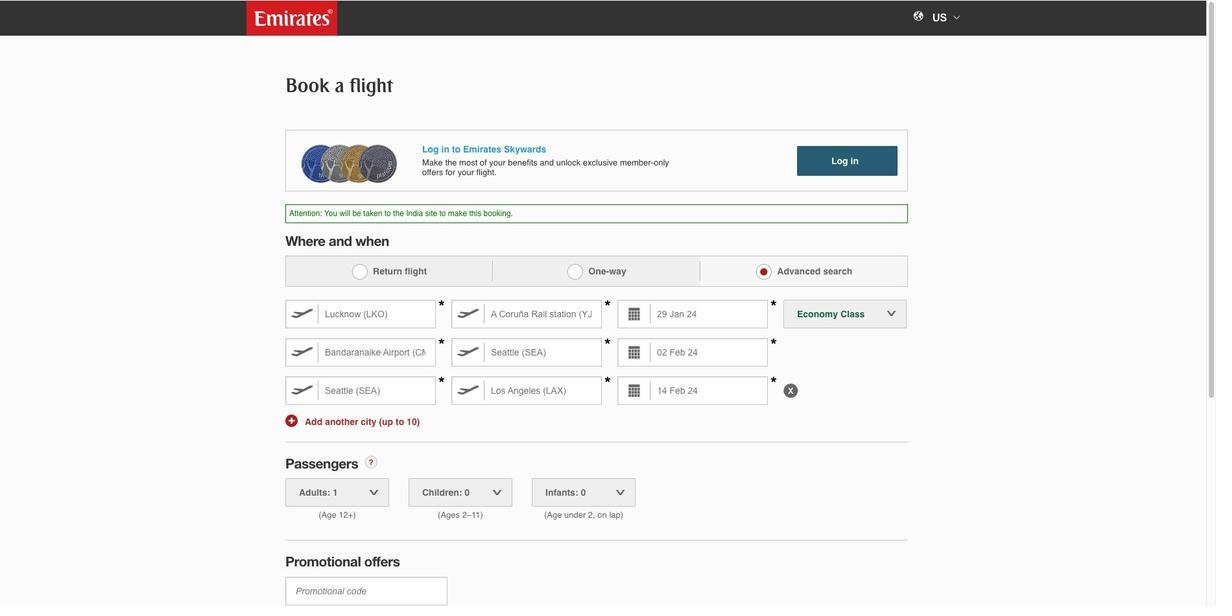 Task type: locate. For each thing, give the bounding box(es) containing it.
required image for 2nd arrival airport text box from the bottom
[[605, 300, 618, 306]]

2 arrival airport text field from the top
[[452, 376, 602, 405]]

1 horizontal spatial required image
[[605, 338, 618, 344]]

Departure Airport text field
[[286, 300, 436, 328]]

Departing text field
[[618, 338, 768, 367]]

2 departing text field from the top
[[618, 376, 768, 405]]

None field
[[784, 300, 907, 328], [286, 478, 389, 507], [409, 478, 513, 507], [532, 478, 636, 507], [784, 300, 907, 328], [286, 478, 389, 507], [409, 478, 513, 507], [532, 478, 636, 507]]

departing text field up departing text field at the bottom right of page
[[618, 300, 768, 328]]

0 vertical spatial departure airport text field
[[286, 338, 436, 367]]

2 departure airport text field from the top
[[286, 376, 436, 405]]

departing text field for 2nd arrival airport text box from the top
[[618, 376, 768, 405]]

Departure Airport text field
[[286, 338, 436, 367], [286, 376, 436, 405]]

1 departure airport text field from the top
[[286, 338, 436, 367]]

departure airport text field for 2nd arrival airport text box from the top
[[286, 376, 436, 405]]

arrival airport text field down arrival airport text field
[[452, 376, 602, 405]]

1 departing text field from the top
[[618, 300, 768, 328]]

2 horizontal spatial required image
[[771, 300, 784, 306]]

0 horizontal spatial required image
[[439, 376, 452, 382]]

required image
[[771, 300, 784, 306], [605, 338, 618, 344], [439, 376, 452, 382]]

emirates skywards membership tiers image
[[296, 140, 403, 191]]

Arrival Airport text field
[[452, 300, 602, 328], [452, 376, 602, 405]]

Departing text field
[[618, 300, 768, 328], [618, 376, 768, 405]]

1 vertical spatial departure airport text field
[[286, 376, 436, 405]]

0 vertical spatial departing text field
[[618, 300, 768, 328]]

1 vertical spatial departing text field
[[618, 376, 768, 405]]

required image
[[439, 300, 452, 306], [605, 300, 618, 306], [439, 338, 452, 344], [771, 338, 784, 344], [605, 376, 618, 382], [771, 376, 784, 382]]

0 vertical spatial arrival airport text field
[[452, 300, 602, 328]]

1 vertical spatial required image
[[605, 338, 618, 344]]

arrival airport text field up arrival airport text field
[[452, 300, 602, 328]]

Arrival Airport text field
[[452, 338, 602, 367]]

1 vertical spatial arrival airport text field
[[452, 376, 602, 405]]

1 arrival airport text field from the top
[[452, 300, 602, 328]]

departing text field down departing text field at the bottom right of page
[[618, 376, 768, 405]]



Task type: vqa. For each thing, say whether or not it's contained in the screenshot.
second Arrival Airport text box from the bottom
yes



Task type: describe. For each thing, give the bounding box(es) containing it.
departing text field for 2nd arrival airport text box from the bottom
[[618, 300, 768, 328]]

departure airport text field for arrival airport text field
[[286, 338, 436, 367]]

required image for departure airport text field for arrival airport text field
[[439, 338, 452, 344]]

required image for 2nd arrival airport text box from the top
[[605, 376, 618, 382]]

required image for departure airport text box
[[439, 300, 452, 306]]

Promotional code text field
[[286, 577, 448, 605]]

0 vertical spatial required image
[[771, 300, 784, 306]]

2 vertical spatial required image
[[439, 376, 452, 382]]



